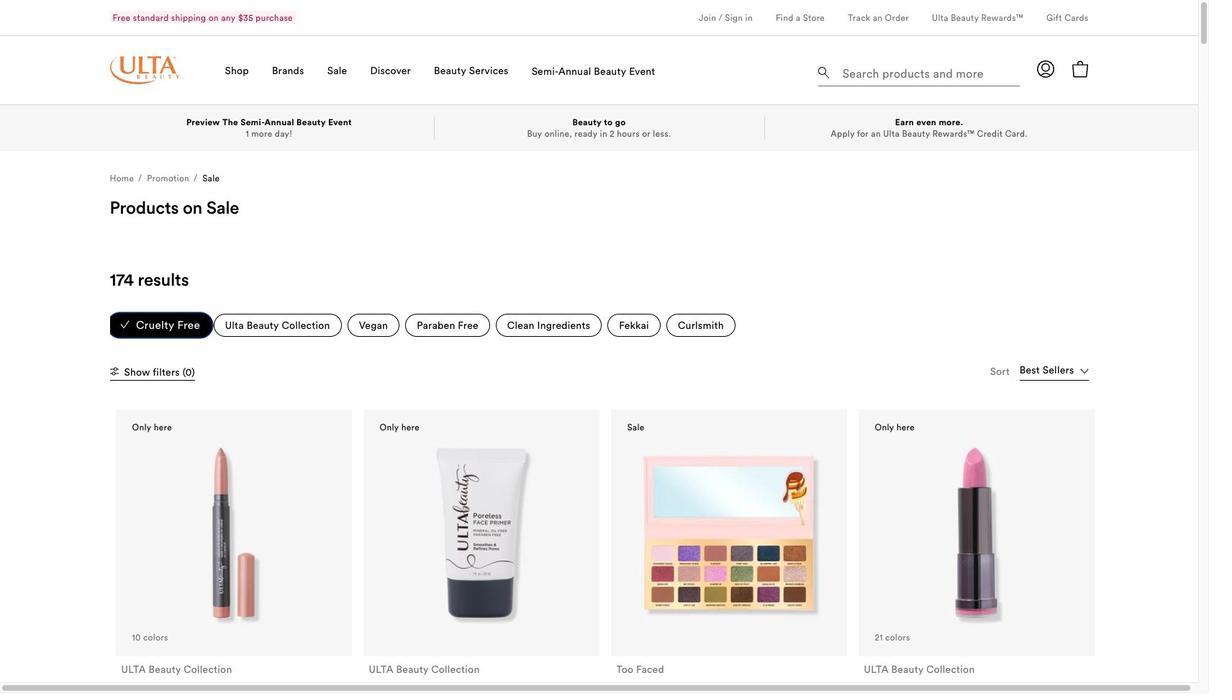 Task type: locate. For each thing, give the bounding box(es) containing it.
too faced maple syrup pancakes limited edition eyeshadow palette image
[[635, 439, 823, 628]]

withicon image inside the 1 / 6 group
[[120, 320, 129, 329]]

None search field
[[818, 55, 1020, 89]]

withicon image
[[120, 320, 129, 329], [110, 367, 118, 376]]

ulta beauty collection cream eyeshadow & liner image
[[139, 439, 328, 628]]

1 horizontal spatial withicon image
[[120, 320, 129, 329]]

0 items in bag image
[[1072, 60, 1089, 78]]

0 vertical spatial withicon image
[[120, 320, 129, 329]]

0 horizontal spatial withicon image
[[110, 367, 118, 376]]



Task type: vqa. For each thing, say whether or not it's contained in the screenshot.
4
no



Task type: describe. For each thing, give the bounding box(es) containing it.
log in to your ulta account image
[[1037, 60, 1054, 77]]

1 / 6 group
[[107, 312, 213, 338]]

1 vertical spatial withicon image
[[110, 367, 118, 376]]

ulta beauty collection poreless face primer image
[[387, 439, 576, 628]]

Search products and more search field
[[841, 58, 1016, 83]]

ulta beauty collection luxe lipstick image
[[882, 439, 1071, 628]]



